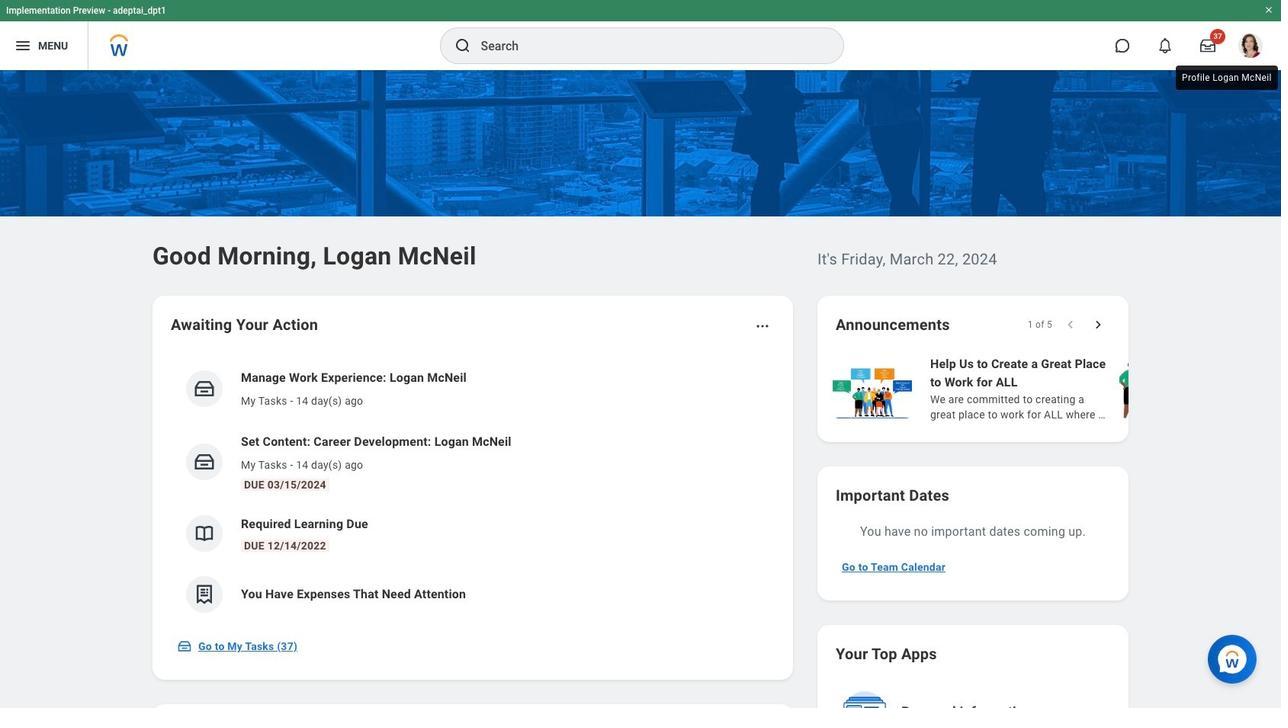 Task type: describe. For each thing, give the bounding box(es) containing it.
related actions image
[[755, 319, 770, 334]]

inbox image
[[193, 451, 216, 474]]

0 horizontal spatial inbox image
[[177, 639, 192, 654]]

profile logan mcneil image
[[1238, 34, 1263, 61]]

chevron right small image
[[1090, 317, 1106, 332]]

inbox large image
[[1200, 38, 1215, 53]]



Task type: vqa. For each thing, say whether or not it's contained in the screenshot.
related actions icon
yes



Task type: locate. For each thing, give the bounding box(es) containing it.
tooltip
[[1173, 63, 1281, 93]]

chevron left small image
[[1063, 317, 1078, 332]]

main content
[[0, 70, 1281, 708]]

book open image
[[193, 522, 216, 545]]

1 horizontal spatial list
[[830, 354, 1281, 424]]

notifications large image
[[1158, 38, 1173, 53]]

0 horizontal spatial list
[[171, 357, 775, 625]]

dashboard expenses image
[[193, 583, 216, 606]]

1 vertical spatial inbox image
[[177, 639, 192, 654]]

banner
[[0, 0, 1281, 70]]

search image
[[453, 37, 472, 55]]

justify image
[[14, 37, 32, 55]]

inbox image
[[193, 377, 216, 400], [177, 639, 192, 654]]

1 horizontal spatial inbox image
[[193, 377, 216, 400]]

Search Workday  search field
[[481, 29, 812, 63]]

close environment banner image
[[1264, 5, 1273, 14]]

0 vertical spatial inbox image
[[193, 377, 216, 400]]

status
[[1028, 319, 1052, 331]]

list
[[830, 354, 1281, 424], [171, 357, 775, 625]]



